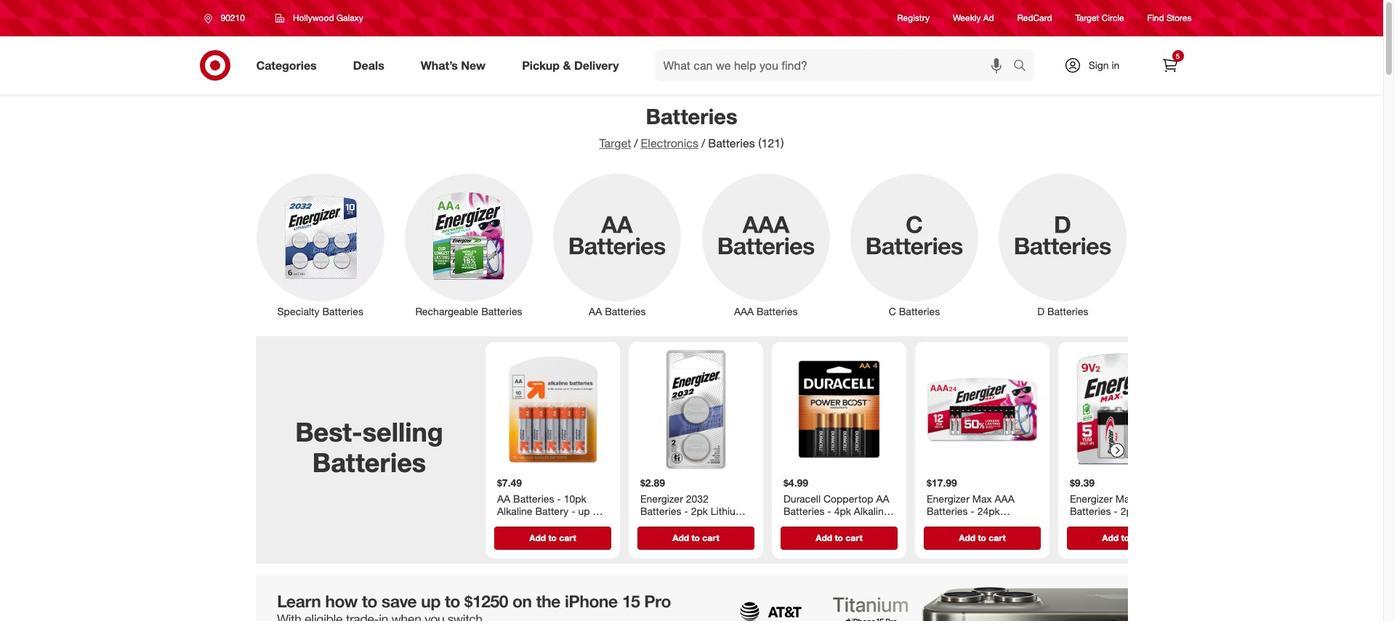 Task type: describe. For each thing, give the bounding box(es) containing it.
batteries inside '$17.99 energizer max aaa batteries - 24pk alkaline battery'
[[926, 505, 968, 518]]

$17.99
[[926, 477, 957, 489]]

add to cart button for 24pk
[[924, 527, 1041, 550]]

battery for energizer max aaa batteries - 24pk alkaline battery
[[965, 518, 998, 530]]

aaa batteries link
[[692, 171, 840, 319]]

duracell coppertop aa batteries - 4pk alkaline battery image
[[777, 348, 900, 471]]

add to cart for 4pk
[[815, 532, 862, 543]]

1 / from the left
[[634, 136, 638, 150]]

- inside '$17.99 energizer max aaa batteries - 24pk alkaline battery'
[[970, 505, 974, 518]]

find stores link
[[1148, 12, 1192, 24]]

what's
[[421, 58, 458, 72]]

cart for 24pk
[[988, 532, 1005, 543]]

$4.99 duracell coppertop aa batteries - 4pk alkaline battery
[[783, 477, 889, 530]]

5
[[1176, 52, 1180, 60]]

2032
[[686, 492, 708, 505]]

specialty batteries
[[277, 305, 363, 318]]

electronics link
[[641, 136, 699, 150]]

up
[[578, 505, 590, 518]]

add for 2pk
[[1102, 532, 1118, 543]]

rechargeable
[[415, 305, 479, 318]]

pickup
[[522, 58, 560, 72]]

coin
[[640, 518, 661, 530]]

electronics
[[641, 136, 699, 150]]

lithium
[[710, 505, 744, 518]]

2pk inside $9.39 energizer max 9v batteries - 2pk alkaline battery
[[1120, 505, 1137, 518]]

batteries inside d batteries link
[[1048, 305, 1089, 318]]

1 horizontal spatial target
[[1076, 13, 1099, 24]]

add to cart for 2pk
[[1102, 532, 1149, 543]]

add to cart button for battery
[[494, 527, 611, 550]]

0 vertical spatial aaa
[[734, 305, 754, 318]]

$9.39
[[1070, 477, 1094, 489]]

batteries inside specialty batteries link
[[322, 305, 363, 318]]

batteries inside $4.99 duracell coppertop aa batteries - 4pk alkaline battery
[[783, 505, 824, 518]]

to for lithium
[[691, 532, 700, 543]]

batteries inside $7.49 aa batteries - 10pk alkaline battery - up & up™
[[513, 492, 554, 505]]

(121)
[[758, 136, 784, 150]]

advertisement region
[[256, 576, 1128, 622]]

4pk
[[834, 505, 851, 518]]

battery for energizer 2032 batteries - 2pk lithium coin battery
[[664, 518, 697, 530]]

aaa batteries
[[734, 305, 798, 318]]

specialty
[[277, 305, 320, 318]]

alkaline for energizer max aaa batteries - 24pk alkaline battery
[[926, 518, 962, 530]]

alkaline for duracell coppertop aa batteries - 4pk alkaline battery
[[854, 505, 889, 518]]

batteries inside aaa batteries link
[[757, 305, 798, 318]]

pickup & delivery link
[[510, 49, 637, 81]]

24pk
[[977, 505, 1000, 518]]

what's new link
[[408, 49, 504, 81]]

batteries inside $9.39 energizer max 9v batteries - 2pk alkaline battery
[[1070, 505, 1111, 518]]

c batteries
[[889, 305, 940, 318]]

add to cart for lithium
[[672, 532, 719, 543]]

find
[[1148, 13, 1164, 24]]

deals link
[[341, 49, 403, 81]]

$2.89 energizer 2032 batteries - 2pk lithium coin battery
[[640, 477, 744, 530]]

duracell
[[783, 492, 820, 505]]

categories link
[[244, 49, 335, 81]]

cart for 4pk
[[845, 532, 862, 543]]

d
[[1038, 305, 1045, 318]]

in
[[1112, 59, 1120, 71]]

energizer max aaa batteries - 24pk alkaline battery image
[[921, 348, 1044, 471]]

add for 4pk
[[815, 532, 832, 543]]

batteries inside c batteries "link"
[[899, 305, 940, 318]]

hollywood
[[293, 12, 334, 23]]

0 vertical spatial &
[[563, 58, 571, 72]]

add to cart button for 2pk
[[1067, 527, 1184, 550]]

specialty batteries link
[[246, 171, 395, 319]]

circle
[[1102, 13, 1124, 24]]

90210
[[221, 12, 245, 23]]

$17.99 energizer max aaa batteries - 24pk alkaline battery
[[926, 477, 1014, 530]]

aaa inside '$17.99 energizer max aaa batteries - 24pk alkaline battery'
[[994, 492, 1014, 505]]

registry
[[897, 13, 930, 24]]

cart for battery
[[559, 532, 576, 543]]

deals
[[353, 58, 384, 72]]

energizer for $9.39
[[1070, 492, 1112, 505]]

sign
[[1089, 59, 1109, 71]]

stores
[[1167, 13, 1192, 24]]

pickup & delivery
[[522, 58, 619, 72]]

2pk inside $2.89 energizer 2032 batteries - 2pk lithium coin battery
[[691, 505, 708, 518]]

coppertop
[[823, 492, 873, 505]]

batteries inside aa batteries link
[[605, 305, 646, 318]]

to for battery
[[548, 532, 556, 543]]

hollywood galaxy button
[[266, 5, 373, 31]]

$7.49 aa batteries - 10pk alkaline battery - up & up™
[[497, 477, 599, 530]]

add to cart button for 4pk
[[780, 527, 897, 550]]

target link
[[599, 136, 631, 150]]

target inside batteries target / electronics / batteries (121)
[[599, 136, 631, 150]]

best-
[[295, 417, 362, 448]]



Task type: locate. For each thing, give the bounding box(es) containing it.
- inside $9.39 energizer max 9v batteries - 2pk alkaline battery
[[1114, 505, 1118, 518]]

4 to from the left
[[978, 532, 986, 543]]

new
[[461, 58, 486, 72]]

battery inside $7.49 aa batteries - 10pk alkaline battery - up & up™
[[535, 505, 568, 518]]

to for 24pk
[[978, 532, 986, 543]]

add down $2.89 energizer 2032 batteries - 2pk lithium coin battery
[[672, 532, 689, 543]]

to down $2.89 energizer 2032 batteries - 2pk lithium coin battery
[[691, 532, 700, 543]]

& right pickup
[[563, 58, 571, 72]]

1 horizontal spatial energizer
[[926, 492, 969, 505]]

cart down $7.49 aa batteries - 10pk alkaline battery - up & up™
[[559, 532, 576, 543]]

1 energizer from the left
[[640, 492, 683, 505]]

add for lithium
[[672, 532, 689, 543]]

aa inside $7.49 aa batteries - 10pk alkaline battery - up & up™
[[497, 492, 510, 505]]

cart down $9.39 energizer max 9v batteries - 2pk alkaline battery
[[1132, 532, 1149, 543]]

registry link
[[897, 12, 930, 24]]

1 to from the left
[[548, 532, 556, 543]]

alkaline down $17.99 on the bottom of the page
[[926, 518, 962, 530]]

energizer max 9v batteries - 2pk alkaline battery image
[[1064, 348, 1187, 471]]

aaa
[[734, 305, 754, 318], [994, 492, 1014, 505]]

aa batteries
[[589, 305, 646, 318]]

alkaline inside $9.39 energizer max 9v batteries - 2pk alkaline battery
[[1140, 505, 1175, 518]]

cart down 4pk
[[845, 532, 862, 543]]

to down $7.49 aa batteries - 10pk alkaline battery - up & up™
[[548, 532, 556, 543]]

alkaline down coppertop
[[854, 505, 889, 518]]

sign in
[[1089, 59, 1120, 71]]

add to cart button for lithium
[[637, 527, 754, 550]]

what's new
[[421, 58, 486, 72]]

5 add from the left
[[1102, 532, 1118, 543]]

alkaline for energizer max 9v batteries - 2pk alkaline battery
[[1140, 505, 1175, 518]]

add to cart for 24pk
[[959, 532, 1005, 543]]

1 horizontal spatial &
[[592, 505, 599, 518]]

d batteries link
[[989, 171, 1137, 319]]

0 horizontal spatial /
[[634, 136, 638, 150]]

add to cart for battery
[[529, 532, 576, 543]]

c batteries link
[[840, 171, 989, 319]]

1 vertical spatial target
[[599, 136, 631, 150]]

& right up
[[592, 505, 599, 518]]

add to cart down $9.39 energizer max 9v batteries - 2pk alkaline battery
[[1102, 532, 1149, 543]]

batteries inside rechargeable batteries link
[[481, 305, 522, 318]]

d batteries
[[1038, 305, 1089, 318]]

max up 24pk
[[972, 492, 992, 505]]

add
[[529, 532, 546, 543], [672, 532, 689, 543], [815, 532, 832, 543], [959, 532, 975, 543], [1102, 532, 1118, 543]]

0 horizontal spatial aaa
[[734, 305, 754, 318]]

add for 24pk
[[959, 532, 975, 543]]

3 cart from the left
[[845, 532, 862, 543]]

rechargeable batteries link
[[395, 171, 543, 319]]

aa
[[589, 305, 602, 318], [497, 492, 510, 505], [876, 492, 889, 505]]

search button
[[1006, 49, 1041, 84]]

max
[[972, 492, 992, 505], [1115, 492, 1135, 505]]

5 to from the left
[[1121, 532, 1129, 543]]

battery down duracell
[[783, 518, 817, 530]]

1 vertical spatial aaa
[[994, 492, 1014, 505]]

battery down $9.39
[[1070, 518, 1103, 530]]

4 add to cart from the left
[[959, 532, 1005, 543]]

1 horizontal spatial /
[[701, 136, 705, 150]]

to for 2pk
[[1121, 532, 1129, 543]]

1 add to cart from the left
[[529, 532, 576, 543]]

battery for duracell coppertop aa batteries - 4pk alkaline battery
[[783, 518, 817, 530]]

2pk
[[691, 505, 708, 518], [1120, 505, 1137, 518]]

battery right 'coin'
[[664, 518, 697, 530]]

0 horizontal spatial max
[[972, 492, 992, 505]]

sign in link
[[1052, 49, 1142, 81]]

weekly
[[953, 13, 981, 24]]

weekly ad
[[953, 13, 994, 24]]

aa batteries - 10pk alkaline battery - up & up™ image
[[491, 348, 614, 471]]

add to cart down 4pk
[[815, 532, 862, 543]]

add to cart button down 4pk
[[780, 527, 897, 550]]

$4.99
[[783, 477, 808, 489]]

90210 button
[[194, 5, 260, 31]]

add to cart button
[[494, 527, 611, 550], [637, 527, 754, 550], [780, 527, 897, 550], [924, 527, 1041, 550], [1067, 527, 1184, 550]]

$2.89
[[640, 477, 665, 489]]

What can we help you find? suggestions appear below search field
[[655, 49, 1017, 81]]

add down $4.99 duracell coppertop aa batteries - 4pk alkaline battery
[[815, 532, 832, 543]]

2 add from the left
[[672, 532, 689, 543]]

2 / from the left
[[701, 136, 705, 150]]

$9.39 energizer max 9v batteries - 2pk alkaline battery
[[1070, 477, 1175, 530]]

alkaline down 9v
[[1140, 505, 1175, 518]]

add to cart button down 24pk
[[924, 527, 1041, 550]]

energizer down $2.89
[[640, 492, 683, 505]]

9v
[[1138, 492, 1150, 505]]

to
[[548, 532, 556, 543], [691, 532, 700, 543], [834, 532, 843, 543], [978, 532, 986, 543], [1121, 532, 1129, 543]]

battery down 10pk
[[535, 505, 568, 518]]

1 horizontal spatial aa
[[589, 305, 602, 318]]

5 add to cart from the left
[[1102, 532, 1149, 543]]

aa batteries link
[[543, 171, 692, 319]]

max inside '$17.99 energizer max aaa batteries - 24pk alkaline battery'
[[972, 492, 992, 505]]

1 horizontal spatial 2pk
[[1120, 505, 1137, 518]]

batteries target / electronics / batteries (121)
[[599, 103, 784, 150]]

battery inside $4.99 duracell coppertop aa batteries - 4pk alkaline battery
[[783, 518, 817, 530]]

3 add to cart from the left
[[815, 532, 862, 543]]

search
[[1006, 59, 1041, 74]]

batteries
[[646, 103, 737, 129], [708, 136, 755, 150], [322, 305, 363, 318], [481, 305, 522, 318], [605, 305, 646, 318], [757, 305, 798, 318], [899, 305, 940, 318], [1048, 305, 1089, 318], [312, 447, 426, 478], [513, 492, 554, 505], [640, 505, 681, 518], [783, 505, 824, 518], [926, 505, 968, 518], [1070, 505, 1111, 518]]

1 max from the left
[[972, 492, 992, 505]]

2 2pk from the left
[[1120, 505, 1137, 518]]

add down '$17.99 energizer max aaa batteries - 24pk alkaline battery'
[[959, 532, 975, 543]]

10pk
[[564, 492, 586, 505]]

0 horizontal spatial 2pk
[[691, 505, 708, 518]]

2 add to cart from the left
[[672, 532, 719, 543]]

add down $7.49 aa batteries - 10pk alkaline battery - up & up™
[[529, 532, 546, 543]]

add to cart button down 9v
[[1067, 527, 1184, 550]]

/ right target link
[[634, 136, 638, 150]]

5 add to cart button from the left
[[1067, 527, 1184, 550]]

galaxy
[[337, 12, 363, 23]]

add for battery
[[529, 532, 546, 543]]

- inside $4.99 duracell coppertop aa batteries - 4pk alkaline battery
[[827, 505, 831, 518]]

battery inside '$17.99 energizer max aaa batteries - 24pk alkaline battery'
[[965, 518, 998, 530]]

5 link
[[1154, 49, 1186, 81]]

1 add from the left
[[529, 532, 546, 543]]

redcard link
[[1017, 12, 1052, 24]]

1 horizontal spatial aaa
[[994, 492, 1014, 505]]

0 horizontal spatial aa
[[497, 492, 510, 505]]

energizer 2032 batteries - 2pk lithium coin battery image
[[634, 348, 757, 471]]

up™
[[497, 518, 514, 530]]

4 add from the left
[[959, 532, 975, 543]]

1 add to cart button from the left
[[494, 527, 611, 550]]

0 horizontal spatial &
[[563, 58, 571, 72]]

2 cart from the left
[[702, 532, 719, 543]]

alkaline inside $4.99 duracell coppertop aa batteries - 4pk alkaline battery
[[854, 505, 889, 518]]

&
[[563, 58, 571, 72], [592, 505, 599, 518]]

battery inside $2.89 energizer 2032 batteries - 2pk lithium coin battery
[[664, 518, 697, 530]]

best-selling batteries
[[295, 417, 443, 478]]

-
[[557, 492, 561, 505], [571, 505, 575, 518], [684, 505, 688, 518], [827, 505, 831, 518], [970, 505, 974, 518], [1114, 505, 1118, 518]]

1 cart from the left
[[559, 532, 576, 543]]

cart down lithium
[[702, 532, 719, 543]]

alkaline inside '$17.99 energizer max aaa batteries - 24pk alkaline battery'
[[926, 518, 962, 530]]

$7.49
[[497, 477, 522, 489]]

target left the electronics link
[[599, 136, 631, 150]]

3 add from the left
[[815, 532, 832, 543]]

cart for lithium
[[702, 532, 719, 543]]

energizer for $2.89
[[640, 492, 683, 505]]

carousel region
[[256, 337, 1193, 564]]

5 cart from the left
[[1132, 532, 1149, 543]]

c
[[889, 305, 896, 318]]

2 horizontal spatial aa
[[876, 492, 889, 505]]

battery
[[535, 505, 568, 518], [664, 518, 697, 530], [783, 518, 817, 530], [965, 518, 998, 530], [1070, 518, 1103, 530]]

/
[[634, 136, 638, 150], [701, 136, 705, 150]]

1 vertical spatial &
[[592, 505, 599, 518]]

target left circle
[[1076, 13, 1099, 24]]

rechargeable batteries
[[415, 305, 522, 318]]

max for 2pk
[[1115, 492, 1135, 505]]

- inside $2.89 energizer 2032 batteries - 2pk lithium coin battery
[[684, 505, 688, 518]]

cart down 24pk
[[988, 532, 1005, 543]]

1 2pk from the left
[[691, 505, 708, 518]]

/ right electronics
[[701, 136, 705, 150]]

& inside $7.49 aa batteries - 10pk alkaline battery - up & up™
[[592, 505, 599, 518]]

target circle link
[[1076, 12, 1124, 24]]

2 max from the left
[[1115, 492, 1135, 505]]

0 horizontal spatial energizer
[[640, 492, 683, 505]]

alkaline inside $7.49 aa batteries - 10pk alkaline battery - up & up™
[[497, 505, 532, 518]]

battery inside $9.39 energizer max 9v batteries - 2pk alkaline battery
[[1070, 518, 1103, 530]]

1 horizontal spatial max
[[1115, 492, 1135, 505]]

batteries inside $2.89 energizer 2032 batteries - 2pk lithium coin battery
[[640, 505, 681, 518]]

to down $9.39 energizer max 9v batteries - 2pk alkaline battery
[[1121, 532, 1129, 543]]

add to cart button down 2032 at the bottom of page
[[637, 527, 754, 550]]

2 horizontal spatial energizer
[[1070, 492, 1112, 505]]

add to cart down $2.89 energizer 2032 batteries - 2pk lithium coin battery
[[672, 532, 719, 543]]

target
[[1076, 13, 1099, 24], [599, 136, 631, 150]]

max left 9v
[[1115, 492, 1135, 505]]

categories
[[256, 58, 317, 72]]

energizer down $9.39
[[1070, 492, 1112, 505]]

aa inside $4.99 duracell coppertop aa batteries - 4pk alkaline battery
[[876, 492, 889, 505]]

2 energizer from the left
[[926, 492, 969, 505]]

to for 4pk
[[834, 532, 843, 543]]

max inside $9.39 energizer max 9v batteries - 2pk alkaline battery
[[1115, 492, 1135, 505]]

4 cart from the left
[[988, 532, 1005, 543]]

hollywood galaxy
[[293, 12, 363, 23]]

to down 24pk
[[978, 532, 986, 543]]

alkaline
[[497, 505, 532, 518], [854, 505, 889, 518], [1140, 505, 1175, 518], [926, 518, 962, 530]]

battery for energizer max 9v batteries - 2pk alkaline battery
[[1070, 518, 1103, 530]]

find stores
[[1148, 13, 1192, 24]]

3 add to cart button from the left
[[780, 527, 897, 550]]

ad
[[983, 13, 994, 24]]

4 add to cart button from the left
[[924, 527, 1041, 550]]

energizer inside $2.89 energizer 2032 batteries - 2pk lithium coin battery
[[640, 492, 683, 505]]

batteries inside best-selling batteries
[[312, 447, 426, 478]]

target circle
[[1076, 13, 1124, 24]]

add to cart down 24pk
[[959, 532, 1005, 543]]

redcard
[[1017, 13, 1052, 24]]

to down 4pk
[[834, 532, 843, 543]]

energizer
[[640, 492, 683, 505], [926, 492, 969, 505], [1070, 492, 1112, 505]]

0 horizontal spatial target
[[599, 136, 631, 150]]

2 to from the left
[[691, 532, 700, 543]]

add to cart down $7.49 aa batteries - 10pk alkaline battery - up & up™
[[529, 532, 576, 543]]

battery down 24pk
[[965, 518, 998, 530]]

energizer down $17.99 on the bottom of the page
[[926, 492, 969, 505]]

0 vertical spatial target
[[1076, 13, 1099, 24]]

delivery
[[574, 58, 619, 72]]

add to cart button down up
[[494, 527, 611, 550]]

alkaline up the up™ in the bottom of the page
[[497, 505, 532, 518]]

2 add to cart button from the left
[[637, 527, 754, 550]]

energizer for $17.99
[[926, 492, 969, 505]]

weekly ad link
[[953, 12, 994, 24]]

energizer inside $9.39 energizer max 9v batteries - 2pk alkaline battery
[[1070, 492, 1112, 505]]

add down $9.39 energizer max 9v batteries - 2pk alkaline battery
[[1102, 532, 1118, 543]]

cart for 2pk
[[1132, 532, 1149, 543]]

3 energizer from the left
[[1070, 492, 1112, 505]]

max for 24pk
[[972, 492, 992, 505]]

energizer inside '$17.99 energizer max aaa batteries - 24pk alkaline battery'
[[926, 492, 969, 505]]

3 to from the left
[[834, 532, 843, 543]]

selling
[[362, 417, 443, 448]]



Task type: vqa. For each thing, say whether or not it's contained in the screenshot.
2nd Helpful button from the bottom of the page
no



